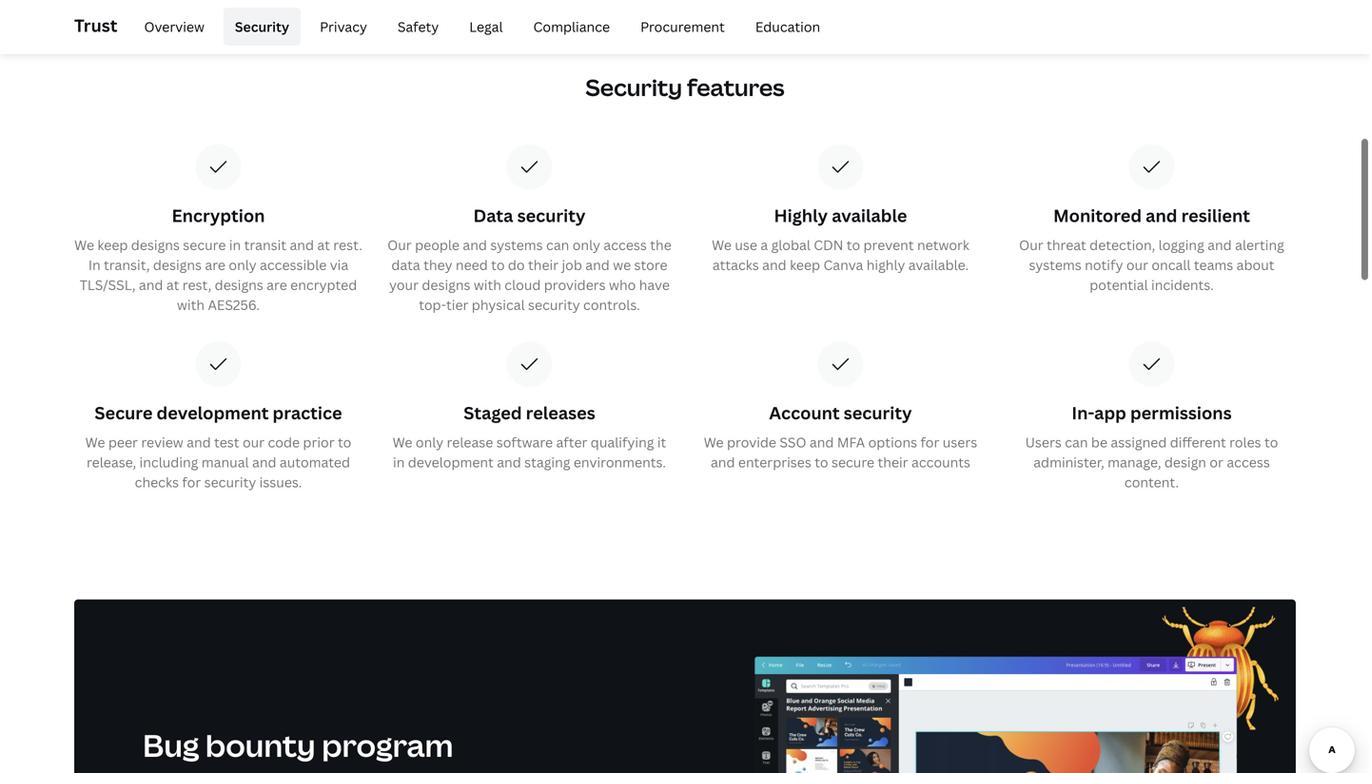 Task type: vqa. For each thing, say whether or not it's contained in the screenshot.


Task type: describe. For each thing, give the bounding box(es) containing it.
we inside the secure development practice we peer review and test our code prior to release, including manual and automated checks for security issues.
[[85, 433, 105, 451]]

design
[[1164, 453, 1206, 471]]

safety
[[398, 18, 439, 36]]

privacy link
[[308, 8, 379, 46]]

security features
[[586, 72, 785, 103]]

compliance
[[533, 18, 610, 36]]

only inside staged releases we only release software after qualifying it in development and staging environments.
[[416, 433, 444, 451]]

manage,
[[1108, 453, 1161, 471]]

program
[[322, 725, 453, 766]]

available
[[832, 204, 907, 227]]

security link
[[224, 8, 301, 46]]

accessible
[[260, 256, 327, 274]]

1 vertical spatial at
[[166, 276, 179, 294]]

encryption we keep designs secure in transit and at rest. in transit, designs are only accessible via tls/ssl, and at rest, designs are encrypted with aes256.
[[74, 204, 362, 314]]

attacks
[[713, 256, 759, 274]]

education link
[[744, 8, 832, 46]]

our inside the secure development practice we peer review and test our code prior to release, including manual and automated checks for security issues.
[[243, 433, 265, 451]]

designs up aes256.
[[215, 276, 263, 294]]

and up "accessible"
[[290, 236, 314, 254]]

permissions
[[1130, 402, 1232, 425]]

cdn
[[814, 236, 843, 254]]

overview
[[144, 18, 204, 36]]

it
[[657, 433, 666, 451]]

keep inside highly available we use a global cdn to prevent network attacks and keep canva highly available.
[[790, 256, 820, 274]]

different
[[1170, 433, 1226, 451]]

issues.
[[259, 473, 302, 491]]

highly available we use a global cdn to prevent network attacks and keep canva highly available.
[[712, 204, 969, 274]]

1 horizontal spatial are
[[267, 276, 287, 294]]

store
[[634, 256, 668, 274]]

including
[[139, 453, 198, 471]]

we for highly available
[[712, 236, 732, 254]]

available.
[[908, 256, 969, 274]]

secure development practice we peer review and test our code prior to release, including manual and automated checks for security issues.
[[85, 402, 351, 491]]

trust
[[74, 14, 117, 37]]

threat
[[1047, 236, 1086, 254]]

account
[[769, 402, 840, 425]]

enterprises
[[738, 453, 811, 471]]

education
[[755, 18, 820, 36]]

secure inside the "encryption we keep designs secure in transit and at rest. in transit, designs are only accessible via tls/ssl, and at rest, designs are encrypted with aes256."
[[183, 236, 226, 254]]

1 horizontal spatial at
[[317, 236, 330, 254]]

with inside the "encryption we keep designs secure in transit and at rest. in transit, designs are only accessible via tls/ssl, and at rest, designs are encrypted with aes256."
[[177, 296, 205, 314]]

designs up transit,
[[131, 236, 180, 254]]

staged
[[464, 402, 522, 425]]

after
[[556, 433, 587, 451]]

job
[[562, 256, 582, 274]]

via
[[330, 256, 348, 274]]

in-
[[1072, 402, 1094, 425]]

people
[[415, 236, 460, 254]]

who
[[609, 276, 636, 294]]

account security we provide sso and mfa options for users and enterprises to secure their accounts
[[704, 402, 977, 471]]

and up need
[[463, 236, 487, 254]]

peer
[[108, 433, 138, 451]]

access inside data security our people and systems can only access the data they need to do their job and we store your designs with cloud providers who have top-tier physical security controls.
[[604, 236, 647, 254]]

staging
[[524, 453, 570, 471]]

users
[[1025, 433, 1062, 451]]

and up logging
[[1146, 204, 1177, 227]]

0 horizontal spatial are
[[205, 256, 225, 274]]

only inside data security our people and systems can only access the data they need to do their job and we store your designs with cloud providers who have top-tier physical security controls.
[[573, 236, 600, 254]]

can inside data security our people and systems can only access the data they need to do their job and we store your designs with cloud providers who have top-tier physical security controls.
[[546, 236, 569, 254]]

legal link
[[458, 8, 514, 46]]

do
[[508, 256, 525, 274]]

we for account security
[[704, 433, 724, 451]]

checks
[[135, 473, 179, 491]]

teams
[[1194, 256, 1233, 274]]

to inside account security we provide sso and mfa options for users and enterprises to secure their accounts
[[815, 453, 828, 471]]

bug bounty program
[[143, 725, 453, 766]]

release,
[[87, 453, 136, 471]]

users
[[943, 433, 977, 451]]

review
[[141, 433, 183, 451]]

oncall
[[1152, 256, 1191, 274]]

top-
[[419, 296, 446, 314]]

designs up rest,
[[153, 256, 202, 274]]

canva
[[823, 256, 863, 274]]

options
[[868, 433, 917, 451]]

with inside data security our people and systems can only access the data they need to do their job and we store your designs with cloud providers who have top-tier physical security controls.
[[474, 276, 501, 294]]

security up the 'job'
[[517, 204, 586, 227]]

for inside the secure development practice we peer review and test our code prior to release, including manual and automated checks for security issues.
[[182, 473, 201, 491]]

rest.
[[333, 236, 362, 254]]

incidents.
[[1151, 276, 1214, 294]]

highly
[[774, 204, 828, 227]]

and down transit,
[[139, 276, 163, 294]]

privacy
[[320, 18, 367, 36]]

secure
[[95, 402, 153, 425]]

and inside highly available we use a global cdn to prevent network attacks and keep canva highly available.
[[762, 256, 787, 274]]

and left we
[[585, 256, 610, 274]]

be
[[1091, 433, 1108, 451]]

their inside account security we provide sso and mfa options for users and enterprises to secure their accounts
[[878, 453, 908, 471]]

the
[[650, 236, 672, 254]]

content.
[[1125, 473, 1179, 491]]

compliance link
[[522, 8, 621, 46]]

practice
[[273, 402, 342, 425]]

data
[[473, 204, 513, 227]]

monitored and resilient our threat detection, logging and alerting systems notify our oncall teams about potential incidents.
[[1019, 204, 1284, 294]]

and up issues.
[[252, 453, 276, 471]]

monitored
[[1053, 204, 1142, 227]]

development inside the secure development practice we peer review and test our code prior to release, including manual and automated checks for security issues.
[[157, 402, 269, 425]]

to inside highly available we use a global cdn to prevent network attacks and keep canva highly available.
[[847, 236, 860, 254]]

legal
[[469, 18, 503, 36]]

and up the teams
[[1208, 236, 1232, 254]]



Task type: locate. For each thing, give the bounding box(es) containing it.
highly
[[867, 256, 905, 274]]

bug
[[143, 725, 199, 766]]

systems inside monitored and resilient our threat detection, logging and alerting systems notify our oncall teams about potential incidents.
[[1029, 256, 1082, 274]]

0 horizontal spatial in
[[229, 236, 241, 254]]

only
[[573, 236, 600, 254], [229, 256, 257, 274], [416, 433, 444, 451]]

prior
[[303, 433, 335, 451]]

provide
[[727, 433, 776, 451]]

development down release
[[408, 453, 494, 471]]

qualifying
[[591, 433, 654, 451]]

release
[[447, 433, 493, 451]]

1 horizontal spatial keep
[[790, 256, 820, 274]]

0 horizontal spatial our
[[387, 236, 412, 254]]

0 vertical spatial only
[[573, 236, 600, 254]]

at
[[317, 236, 330, 254], [166, 276, 179, 294]]

a
[[761, 236, 768, 254]]

security up options
[[844, 402, 912, 425]]

we
[[74, 236, 94, 254], [712, 236, 732, 254], [85, 433, 105, 451], [393, 433, 412, 451], [704, 433, 724, 451]]

access inside in-app permissions users can be assigned different roles to administer, manage, design or access content.
[[1227, 453, 1270, 471]]

have
[[639, 276, 670, 294]]

software
[[496, 433, 553, 451]]

we inside highly available we use a global cdn to prevent network attacks and keep canva highly available.
[[712, 236, 732, 254]]

1 vertical spatial our
[[243, 433, 265, 451]]

0 horizontal spatial can
[[546, 236, 569, 254]]

their down options
[[878, 453, 908, 471]]

can up the 'job'
[[546, 236, 569, 254]]

1 our from the left
[[387, 236, 412, 254]]

accounts
[[911, 453, 971, 471]]

1 vertical spatial with
[[177, 296, 205, 314]]

security left privacy
[[235, 18, 289, 36]]

to
[[847, 236, 860, 254], [491, 256, 505, 274], [338, 433, 351, 451], [1264, 433, 1278, 451], [815, 453, 828, 471]]

controls.
[[583, 296, 640, 314]]

0 horizontal spatial our
[[243, 433, 265, 451]]

their right do
[[528, 256, 559, 274]]

overview link
[[133, 8, 216, 46]]

staged releases we only release software after qualifying it in development and staging environments.
[[393, 402, 666, 471]]

1 horizontal spatial for
[[921, 433, 939, 451]]

in
[[229, 236, 241, 254], [393, 453, 405, 471]]

at left rest.
[[317, 236, 330, 254]]

we left "provide"
[[704, 433, 724, 451]]

they
[[424, 256, 452, 274]]

designs inside data security our people and systems can only access the data they need to do their job and we store your designs with cloud providers who have top-tier physical security controls.
[[422, 276, 470, 294]]

with down rest,
[[177, 296, 205, 314]]

2 horizontal spatial only
[[573, 236, 600, 254]]

1 vertical spatial systems
[[1029, 256, 1082, 274]]

aes256.
[[208, 296, 260, 314]]

at left rest,
[[166, 276, 179, 294]]

0 vertical spatial secure
[[183, 236, 226, 254]]

1 horizontal spatial our
[[1126, 256, 1148, 274]]

1 horizontal spatial with
[[474, 276, 501, 294]]

1 horizontal spatial systems
[[1029, 256, 1082, 274]]

only down 'transit'
[[229, 256, 257, 274]]

0 vertical spatial their
[[528, 256, 559, 274]]

tier
[[446, 296, 469, 314]]

1 horizontal spatial their
[[878, 453, 908, 471]]

with
[[474, 276, 501, 294], [177, 296, 205, 314]]

1 vertical spatial are
[[267, 276, 287, 294]]

test
[[214, 433, 239, 451]]

keep inside the "encryption we keep designs secure in transit and at rest. in transit, designs are only accessible via tls/ssl, and at rest, designs are encrypted with aes256."
[[97, 236, 128, 254]]

1 vertical spatial development
[[408, 453, 494, 471]]

access down "roles"
[[1227, 453, 1270, 471]]

for inside account security we provide sso and mfa options for users and enterprises to secure their accounts
[[921, 433, 939, 451]]

our inside data security our people and systems can only access the data they need to do their job and we store your designs with cloud providers who have top-tier physical security controls.
[[387, 236, 412, 254]]

our inside monitored and resilient our threat detection, logging and alerting systems notify our oncall teams about potential incidents.
[[1126, 256, 1148, 274]]

we left release
[[393, 433, 412, 451]]

0 horizontal spatial their
[[528, 256, 559, 274]]

to inside in-app permissions users can be assigned different roles to administer, manage, design or access content.
[[1264, 433, 1278, 451]]

access up we
[[604, 236, 647, 254]]

and right sso
[[810, 433, 834, 451]]

to inside the secure development practice we peer review and test our code prior to release, including manual and automated checks for security issues.
[[338, 433, 351, 451]]

alerting
[[1235, 236, 1284, 254]]

security inside menu bar
[[235, 18, 289, 36]]

in-app permissions users can be assigned different roles to administer, manage, design or access content.
[[1025, 402, 1278, 491]]

security down procurement
[[586, 72, 682, 103]]

physical
[[472, 296, 525, 314]]

only up the 'job'
[[573, 236, 600, 254]]

and down a
[[762, 256, 787, 274]]

notify
[[1085, 256, 1123, 274]]

security down manual
[[204, 473, 256, 491]]

procurement link
[[629, 8, 736, 46]]

access
[[604, 236, 647, 254], [1227, 453, 1270, 471]]

1 vertical spatial security
[[586, 72, 682, 103]]

code
[[268, 433, 300, 451]]

our
[[1126, 256, 1148, 274], [243, 433, 265, 451]]

security down providers
[[528, 296, 580, 314]]

with up physical
[[474, 276, 501, 294]]

are up rest,
[[205, 256, 225, 274]]

our inside monitored and resilient our threat detection, logging and alerting systems notify our oncall teams about potential incidents.
[[1019, 236, 1043, 254]]

0 horizontal spatial access
[[604, 236, 647, 254]]

security inside the secure development practice we peer review and test our code prior to release, including manual and automated checks for security issues.
[[204, 473, 256, 491]]

environments.
[[574, 453, 666, 471]]

1 horizontal spatial development
[[408, 453, 494, 471]]

keep down global
[[790, 256, 820, 274]]

our left threat
[[1019, 236, 1043, 254]]

systems up do
[[490, 236, 543, 254]]

in right automated
[[393, 453, 405, 471]]

our down "detection,"
[[1126, 256, 1148, 274]]

data security our people and systems can only access the data they need to do their job and we store your designs with cloud providers who have top-tier physical security controls.
[[387, 204, 672, 314]]

we up in on the top
[[74, 236, 94, 254]]

security for security features
[[586, 72, 682, 103]]

can up administer,
[[1065, 433, 1088, 451]]

only left release
[[416, 433, 444, 451]]

prevent
[[863, 236, 914, 254]]

can
[[546, 236, 569, 254], [1065, 433, 1088, 451]]

in inside staged releases we only release software after qualifying it in development and staging environments.
[[393, 453, 405, 471]]

encryption
[[172, 204, 265, 227]]

only inside the "encryption we keep designs secure in transit and at rest. in transit, designs are only accessible via tls/ssl, and at rest, designs are encrypted with aes256."
[[229, 256, 257, 274]]

can inside in-app permissions users can be assigned different roles to administer, manage, design or access content.
[[1065, 433, 1088, 451]]

0 vertical spatial for
[[921, 433, 939, 451]]

systems inside data security our people and systems can only access the data they need to do their job and we store your designs with cloud providers who have top-tier physical security controls.
[[490, 236, 543, 254]]

1 horizontal spatial our
[[1019, 236, 1043, 254]]

for up accounts
[[921, 433, 939, 451]]

development inside staged releases we only release software after qualifying it in development and staging environments.
[[408, 453, 494, 471]]

transit
[[244, 236, 286, 254]]

1 vertical spatial keep
[[790, 256, 820, 274]]

logging
[[1159, 236, 1204, 254]]

for down including
[[182, 473, 201, 491]]

menu bar containing overview
[[125, 8, 832, 46]]

0 horizontal spatial security
[[235, 18, 289, 36]]

1 horizontal spatial only
[[416, 433, 444, 451]]

automated
[[280, 453, 350, 471]]

for
[[921, 433, 939, 451], [182, 473, 201, 491]]

tls/ssl,
[[80, 276, 136, 294]]

0 vertical spatial in
[[229, 236, 241, 254]]

0 vertical spatial systems
[[490, 236, 543, 254]]

0 vertical spatial with
[[474, 276, 501, 294]]

their inside data security our people and systems can only access the data they need to do their job and we store your designs with cloud providers who have top-tier physical security controls.
[[528, 256, 559, 274]]

roles
[[1229, 433, 1261, 451]]

we
[[613, 256, 631, 274]]

0 vertical spatial our
[[1126, 256, 1148, 274]]

0 vertical spatial keep
[[97, 236, 128, 254]]

1 vertical spatial for
[[182, 473, 201, 491]]

resilient
[[1181, 204, 1250, 227]]

to left do
[[491, 256, 505, 274]]

0 vertical spatial development
[[157, 402, 269, 425]]

assigned
[[1111, 433, 1167, 451]]

sso
[[780, 433, 806, 451]]

we inside account security we provide sso and mfa options for users and enterprises to secure their accounts
[[704, 433, 724, 451]]

releases
[[526, 402, 595, 425]]

0 vertical spatial access
[[604, 236, 647, 254]]

and down "provide"
[[711, 453, 735, 471]]

our up 'data'
[[387, 236, 412, 254]]

we left use
[[712, 236, 732, 254]]

1 vertical spatial access
[[1227, 453, 1270, 471]]

safety link
[[386, 8, 450, 46]]

mfa
[[837, 433, 865, 451]]

to right "prior"
[[338, 433, 351, 451]]

security
[[235, 18, 289, 36], [586, 72, 682, 103]]

0 vertical spatial are
[[205, 256, 225, 274]]

0 horizontal spatial with
[[177, 296, 205, 314]]

0 horizontal spatial only
[[229, 256, 257, 274]]

need
[[456, 256, 488, 274]]

providers
[[544, 276, 606, 294]]

1 horizontal spatial secure
[[832, 453, 875, 471]]

and inside staged releases we only release software after qualifying it in development and staging environments.
[[497, 453, 521, 471]]

menu bar
[[125, 8, 832, 46]]

secure inside account security we provide sso and mfa options for users and enterprises to secure their accounts
[[832, 453, 875, 471]]

app
[[1094, 402, 1126, 425]]

1 horizontal spatial can
[[1065, 433, 1088, 451]]

to inside data security our people and systems can only access the data they need to do their job and we store your designs with cloud providers who have top-tier physical security controls.
[[491, 256, 505, 274]]

to right "roles"
[[1264, 433, 1278, 451]]

0 horizontal spatial secure
[[183, 236, 226, 254]]

1 vertical spatial secure
[[832, 453, 875, 471]]

0 horizontal spatial at
[[166, 276, 179, 294]]

bounty
[[205, 725, 316, 766]]

and down software
[[497, 453, 521, 471]]

0 vertical spatial at
[[317, 236, 330, 254]]

1 vertical spatial in
[[393, 453, 405, 471]]

0 vertical spatial security
[[235, 18, 289, 36]]

0 horizontal spatial development
[[157, 402, 269, 425]]

use
[[735, 236, 757, 254]]

transit,
[[104, 256, 150, 274]]

and left test
[[187, 433, 211, 451]]

security for security
[[235, 18, 289, 36]]

manual
[[201, 453, 249, 471]]

to up canva on the right top
[[847, 236, 860, 254]]

secure down mfa
[[832, 453, 875, 471]]

development up test
[[157, 402, 269, 425]]

designs down they
[[422, 276, 470, 294]]

network
[[917, 236, 969, 254]]

procurement
[[640, 18, 725, 36]]

we inside staged releases we only release software after qualifying it in development and staging environments.
[[393, 433, 412, 451]]

0 horizontal spatial systems
[[490, 236, 543, 254]]

we inside the "encryption we keep designs secure in transit and at rest. in transit, designs are only accessible via tls/ssl, and at rest, designs are encrypted with aes256."
[[74, 236, 94, 254]]

1 horizontal spatial in
[[393, 453, 405, 471]]

0 horizontal spatial keep
[[97, 236, 128, 254]]

we up the release,
[[85, 433, 105, 451]]

in inside the "encryption we keep designs secure in transit and at rest. in transit, designs are only accessible via tls/ssl, and at rest, designs are encrypted with aes256."
[[229, 236, 241, 254]]

your
[[389, 276, 419, 294]]

in
[[88, 256, 100, 274]]

1 horizontal spatial security
[[586, 72, 682, 103]]

to right enterprises
[[815, 453, 828, 471]]

about
[[1237, 256, 1275, 274]]

1 vertical spatial can
[[1065, 433, 1088, 451]]

2 our from the left
[[1019, 236, 1043, 254]]

systems
[[490, 236, 543, 254], [1029, 256, 1082, 274]]

are
[[205, 256, 225, 274], [267, 276, 287, 294]]

in left 'transit'
[[229, 236, 241, 254]]

we for staged releases
[[393, 433, 412, 451]]

security inside account security we provide sso and mfa options for users and enterprises to secure their accounts
[[844, 402, 912, 425]]

0 horizontal spatial for
[[182, 473, 201, 491]]

encrypted
[[290, 276, 357, 294]]

1 vertical spatial only
[[229, 256, 257, 274]]

secure down encryption
[[183, 236, 226, 254]]

are down "accessible"
[[267, 276, 287, 294]]

rest,
[[182, 276, 212, 294]]

cloud
[[505, 276, 541, 294]]

our right test
[[243, 433, 265, 451]]

keep up transit,
[[97, 236, 128, 254]]

1 vertical spatial their
[[878, 453, 908, 471]]

systems down threat
[[1029, 256, 1082, 274]]

0 vertical spatial can
[[546, 236, 569, 254]]

1 horizontal spatial access
[[1227, 453, 1270, 471]]

2 vertical spatial only
[[416, 433, 444, 451]]



